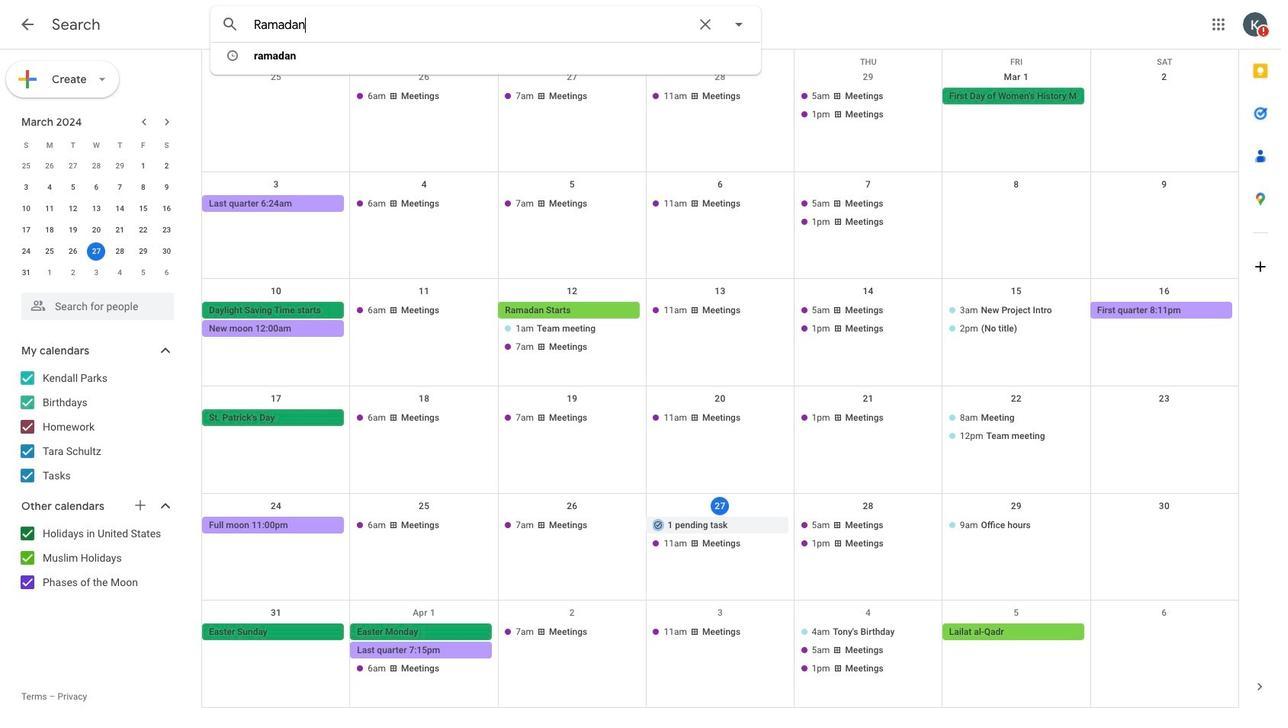 Task type: describe. For each thing, give the bounding box(es) containing it.
april 4 element
[[111, 264, 129, 282]]

february 28 element
[[87, 157, 106, 175]]

Search for people text field
[[31, 293, 165, 320]]

15 element
[[134, 200, 152, 218]]

my calendars list
[[3, 366, 189, 488]]

20 element
[[87, 221, 106, 240]]

22 element
[[134, 221, 152, 240]]

go back image
[[18, 15, 37, 34]]

26 element
[[64, 243, 82, 261]]

30 element
[[158, 243, 176, 261]]

2 column header from the left
[[499, 50, 647, 65]]

march 2024 grid
[[14, 134, 179, 284]]

1 column header from the left
[[350, 50, 499, 65]]

17 element
[[17, 221, 35, 240]]

27, today element
[[87, 243, 106, 261]]

april 1 element
[[40, 264, 59, 282]]

9 element
[[158, 179, 176, 197]]

12 element
[[64, 200, 82, 218]]

6 element
[[87, 179, 106, 197]]

february 29 element
[[111, 157, 129, 175]]

add other calendars image
[[133, 498, 148, 514]]

april 2 element
[[64, 264, 82, 282]]

21 element
[[111, 221, 129, 240]]

3 element
[[17, 179, 35, 197]]

february 25 element
[[17, 157, 35, 175]]

april 3 element
[[87, 264, 106, 282]]

7 element
[[111, 179, 129, 197]]

23 element
[[158, 221, 176, 240]]

24 element
[[17, 243, 35, 261]]

8 element
[[134, 179, 152, 197]]

2 element
[[158, 157, 176, 175]]

19 element
[[64, 221, 82, 240]]

4 element
[[40, 179, 59, 197]]

14 element
[[111, 200, 129, 218]]



Task type: locate. For each thing, give the bounding box(es) containing it.
5 element
[[64, 179, 82, 197]]

heading
[[52, 15, 101, 34]]

10 element
[[17, 200, 35, 218]]

1 element
[[134, 157, 152, 175]]

row group
[[14, 156, 179, 284]]

grid
[[201, 50, 1239, 709]]

cell inside march 2024 grid
[[85, 241, 108, 262]]

row
[[202, 50, 1239, 67], [202, 65, 1239, 172], [14, 134, 179, 156], [14, 156, 179, 177], [202, 172, 1239, 280], [14, 177, 179, 198], [14, 198, 179, 220], [14, 220, 179, 241], [14, 241, 179, 262], [14, 262, 179, 284], [202, 280, 1239, 387], [202, 387, 1239, 494], [202, 494, 1239, 602], [202, 602, 1239, 709]]

february 26 element
[[40, 157, 59, 175]]

clear search image
[[691, 9, 721, 40]]

16 element
[[158, 200, 176, 218]]

search image
[[215, 9, 246, 40]]

tab list
[[1240, 50, 1282, 666]]

other calendars list
[[3, 522, 189, 595]]

29 element
[[134, 243, 152, 261]]

february 27 element
[[64, 157, 82, 175]]

cell
[[202, 88, 350, 124], [795, 88, 943, 124], [795, 195, 943, 232], [943, 195, 1091, 232], [85, 241, 108, 262], [202, 302, 350, 357], [498, 302, 647, 357], [795, 302, 943, 357], [943, 302, 1091, 357], [943, 410, 1091, 446], [647, 517, 795, 554], [795, 517, 943, 554], [350, 624, 499, 679], [795, 624, 943, 679]]

28 element
[[111, 243, 129, 261]]

None search field
[[0, 287, 189, 320]]

13 element
[[87, 200, 106, 218]]

31 element
[[17, 264, 35, 282]]

april 5 element
[[134, 264, 152, 282]]

Search text field
[[254, 18, 687, 33]]

11 element
[[40, 200, 59, 218]]

18 element
[[40, 221, 59, 240]]

column header
[[350, 50, 499, 65], [499, 50, 647, 65], [647, 50, 795, 65]]

search options image
[[724, 9, 755, 40]]

april 6 element
[[158, 264, 176, 282]]

None search field
[[211, 6, 762, 75]]

3 column header from the left
[[647, 50, 795, 65]]

25 element
[[40, 243, 59, 261]]



Task type: vqa. For each thing, say whether or not it's contained in the screenshot.
Go back icon
yes



